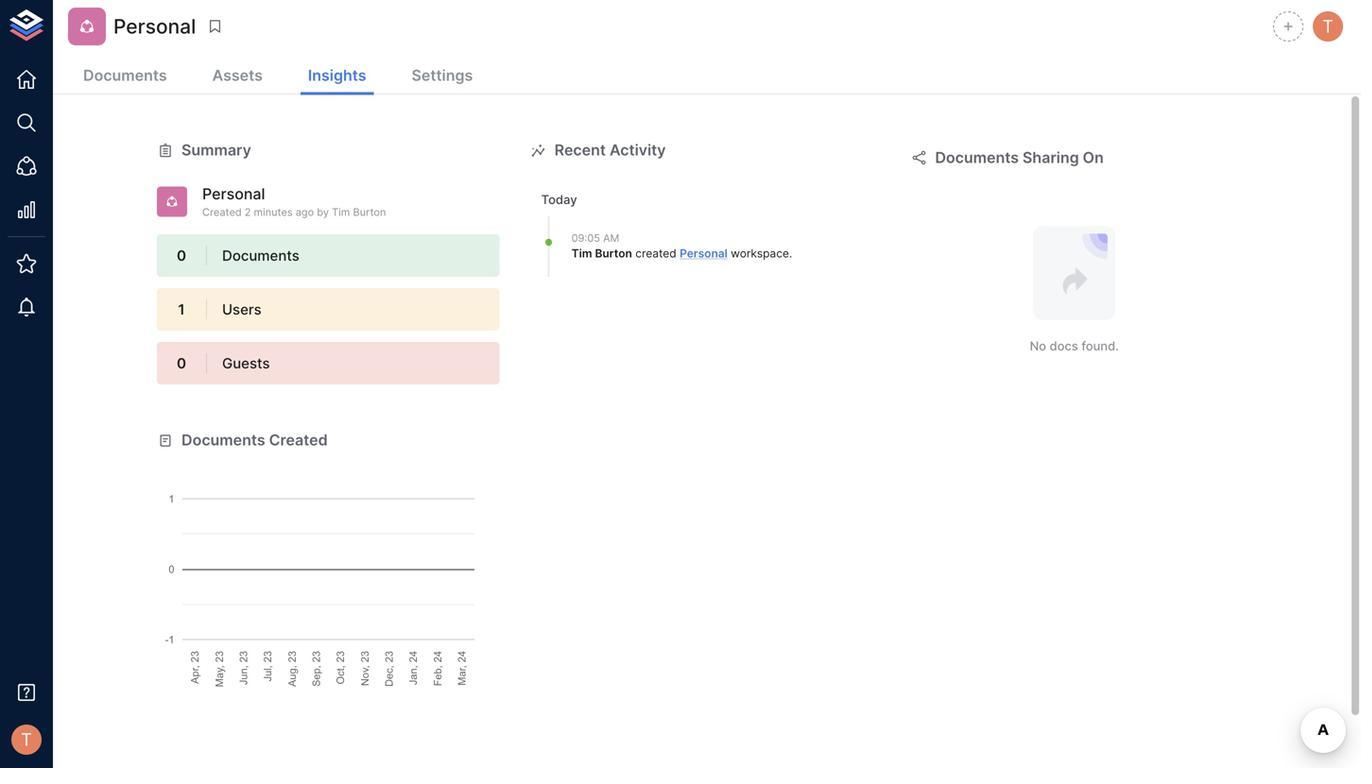 Task type: locate. For each thing, give the bounding box(es) containing it.
created
[[202, 206, 242, 218], [269, 431, 328, 450]]

1 vertical spatial t
[[21, 730, 32, 751]]

recent
[[555, 141, 606, 159]]

created left the 2
[[202, 206, 242, 218]]

personal up documents link
[[113, 14, 196, 38]]

created
[[636, 247, 677, 261]]

bookmark image
[[207, 18, 224, 35]]

a chart. element
[[157, 452, 500, 688]]

0 horizontal spatial created
[[202, 206, 242, 218]]

documents link
[[76, 59, 175, 95]]

0 horizontal spatial tim
[[332, 206, 350, 218]]

1 vertical spatial personal
[[202, 185, 265, 203]]

burton inside personal created 2 minutes ago by tim burton
[[353, 206, 386, 218]]

1 horizontal spatial burton
[[595, 247, 633, 261]]

0 for guests
[[177, 355, 186, 372]]

0 vertical spatial 0
[[177, 248, 186, 265]]

0 down 1
[[177, 355, 186, 372]]

documents sharing on
[[936, 148, 1104, 167]]

.
[[790, 247, 793, 261]]

0 vertical spatial personal
[[113, 14, 196, 38]]

0 vertical spatial created
[[202, 206, 242, 218]]

0 vertical spatial t
[[1323, 16, 1334, 37]]

0 vertical spatial t button
[[1311, 9, 1347, 44]]

0
[[177, 248, 186, 265], [177, 355, 186, 372]]

tim down 09:05
[[572, 247, 593, 261]]

0 vertical spatial tim
[[332, 206, 350, 218]]

created inside personal created 2 minutes ago by tim burton
[[202, 206, 242, 218]]

insights link
[[301, 59, 374, 95]]

personal up the 2
[[202, 185, 265, 203]]

documents
[[83, 66, 167, 85], [936, 148, 1019, 167], [222, 248, 300, 265], [182, 431, 265, 450]]

2 0 from the top
[[177, 355, 186, 372]]

t button
[[1311, 9, 1347, 44], [6, 720, 47, 761]]

1 vertical spatial t button
[[6, 720, 47, 761]]

burton down am
[[595, 247, 633, 261]]

today
[[542, 192, 577, 207]]

created down the 'guests'
[[269, 431, 328, 450]]

0 horizontal spatial t
[[21, 730, 32, 751]]

documents for documents sharing on
[[936, 148, 1019, 167]]

burton right by
[[353, 206, 386, 218]]

0 horizontal spatial burton
[[353, 206, 386, 218]]

created for personal created 2 minutes ago by tim burton
[[202, 206, 242, 218]]

tim
[[332, 206, 350, 218], [572, 247, 593, 261]]

0 up 1
[[177, 248, 186, 265]]

1 vertical spatial burton
[[595, 247, 633, 261]]

1 horizontal spatial tim
[[572, 247, 593, 261]]

0 horizontal spatial personal
[[113, 14, 196, 38]]

recent activity
[[555, 141, 666, 159]]

tim right by
[[332, 206, 350, 218]]

2 horizontal spatial personal
[[680, 247, 728, 261]]

personal inside personal created 2 minutes ago by tim burton
[[202, 185, 265, 203]]

1 horizontal spatial t
[[1323, 16, 1334, 37]]

burton
[[353, 206, 386, 218], [595, 247, 633, 261]]

ago
[[296, 206, 314, 218]]

1 horizontal spatial personal
[[202, 185, 265, 203]]

personal link
[[680, 247, 728, 261]]

tim inside personal created 2 minutes ago by tim burton
[[332, 206, 350, 218]]

1 vertical spatial 0
[[177, 355, 186, 372]]

sharing
[[1023, 148, 1080, 167]]

guests
[[222, 355, 270, 372]]

insights
[[308, 66, 366, 85]]

settings link
[[404, 59, 481, 95]]

by
[[317, 206, 329, 218]]

no docs found.
[[1030, 339, 1120, 354]]

activity
[[610, 141, 666, 159]]

workspace
[[731, 247, 790, 261]]

created for documents created
[[269, 431, 328, 450]]

1 vertical spatial created
[[269, 431, 328, 450]]

1 vertical spatial tim
[[572, 247, 593, 261]]

1 horizontal spatial created
[[269, 431, 328, 450]]

0 vertical spatial burton
[[353, 206, 386, 218]]

assets
[[212, 66, 263, 85]]

t
[[1323, 16, 1334, 37], [21, 730, 32, 751]]

personal right created
[[680, 247, 728, 261]]

2 vertical spatial personal
[[680, 247, 728, 261]]

1 0 from the top
[[177, 248, 186, 265]]

burton inside 09:05 am tim burton created personal workspace .
[[595, 247, 633, 261]]

personal
[[113, 14, 196, 38], [202, 185, 265, 203], [680, 247, 728, 261]]



Task type: vqa. For each thing, say whether or not it's contained in the screenshot.
company
no



Task type: describe. For each thing, give the bounding box(es) containing it.
tim inside 09:05 am tim burton created personal workspace .
[[572, 247, 593, 261]]

on
[[1083, 148, 1104, 167]]

1 horizontal spatial t button
[[1311, 9, 1347, 44]]

settings
[[412, 66, 473, 85]]

09:05 am tim burton created personal workspace .
[[572, 232, 793, 261]]

minutes
[[254, 206, 293, 218]]

personal for personal created 2 minutes ago by tim burton
[[202, 185, 265, 203]]

0 horizontal spatial t button
[[6, 720, 47, 761]]

assets link
[[205, 59, 270, 95]]

summary
[[182, 141, 251, 159]]

09:05
[[572, 232, 601, 245]]

docs
[[1050, 339, 1079, 354]]

documents for documents link
[[83, 66, 167, 85]]

personal for personal
[[113, 14, 196, 38]]

2
[[245, 206, 251, 218]]

am
[[603, 232, 620, 245]]

personal created 2 minutes ago by tim burton
[[202, 185, 386, 218]]

a chart. image
[[157, 452, 500, 688]]

documents created
[[182, 431, 328, 450]]

1
[[178, 301, 185, 318]]

0 for documents
[[177, 248, 186, 265]]

users
[[222, 301, 262, 318]]

documents for documents created
[[182, 431, 265, 450]]

found.
[[1082, 339, 1120, 354]]

personal inside 09:05 am tim burton created personal workspace .
[[680, 247, 728, 261]]

no
[[1030, 339, 1047, 354]]



